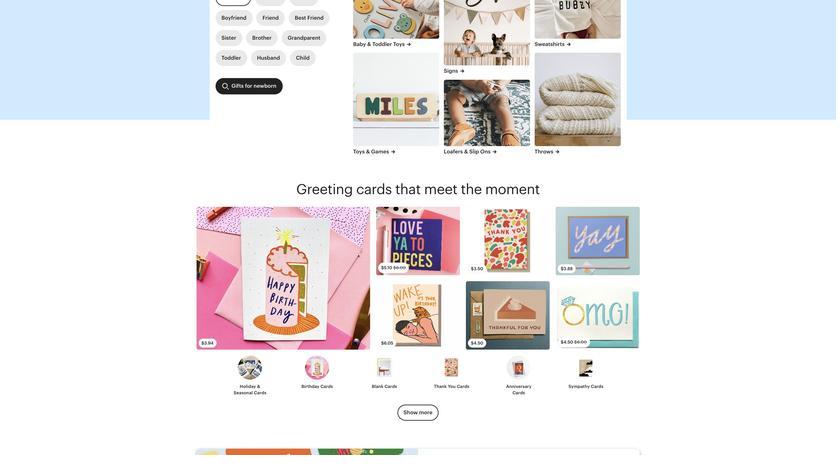 Task type: vqa. For each thing, say whether or not it's contained in the screenshot.
Greeting cards that meet the moment
yes



Task type: describe. For each thing, give the bounding box(es) containing it.
holiday & seasonal cards
[[234, 384, 266, 395]]

sympathy cards
[[569, 384, 603, 389]]

$ 4.50
[[471, 341, 483, 346]]

that
[[395, 181, 421, 197]]

anniversary
[[506, 384, 532, 389]]

sympathy cards link
[[567, 356, 605, 393]]

show more
[[404, 409, 432, 416]]

gifts for newborn
[[231, 83, 276, 89]]

cards for anniversary cards
[[513, 390, 525, 395]]

birthday cards
[[301, 384, 333, 389]]

newborn
[[254, 83, 276, 89]]

thank you cards
[[434, 384, 469, 389]]

holiday & seasonal cards link
[[231, 356, 269, 399]]

holiday
[[240, 384, 256, 389]]

toys & games
[[353, 148, 389, 155]]

show
[[404, 409, 418, 416]]

baby & toddler toys link
[[353, 41, 439, 48]]

$ 3.88
[[561, 266, 573, 271]]

etsy gift card image image
[[196, 449, 418, 455]]

leather loafers! bella simone leather brown baby toddler infant kid shoes with soft or rubber sole image
[[444, 80, 530, 146]]

3.88
[[564, 266, 573, 271]]

$ for $ 4.50 $ 6.00
[[561, 340, 564, 345]]

blank
[[372, 384, 383, 389]]

merino wool chunky throw natural organic textured, off white aroma blanket hand woven for sustainable home decor image
[[535, 53, 621, 146]]

ons
[[480, 148, 491, 155]]

6.00 for $ 4.50 $ 6.00
[[577, 340, 587, 345]]

birthday
[[301, 384, 319, 389]]

cards for blank cards
[[385, 384, 397, 389]]

baby powder &quot;bubby™&quot; everyday boys sweatshirt image
[[535, 0, 621, 39]]

games
[[371, 148, 389, 155]]

personalized name puzzle with animals | baby, toddler, kids toys | wooden toys | baby shower | christmas gifts | first birthday girl and boy image
[[353, 0, 439, 39]]

loafers
[[444, 148, 463, 155]]

husband
[[257, 55, 280, 61]]

cards
[[356, 181, 392, 197]]

engagement card - omg - wedding engagement - congratulations card - congrats card image
[[556, 281, 640, 350]]

happy birthday cake card, fun happy birthday card, illustrated birthday card image
[[196, 207, 370, 350]]

seasonal
[[234, 390, 253, 395]]

4.50 for $ 4.50 $ 6.00
[[564, 340, 573, 345]]

child
[[296, 55, 310, 61]]

& for toys
[[366, 148, 370, 155]]

cards right you
[[457, 384, 469, 389]]

moment
[[485, 181, 540, 197]]

best friend
[[295, 15, 324, 21]]

6.00 for $ 5.10 $ 6.00
[[396, 265, 406, 270]]

baby
[[353, 41, 366, 47]]

name sign for baby boy or girl nursery decor wall art, custom wood name sign personalized for baby or kids room wall decor boho nursery art image
[[444, 0, 530, 66]]

$ for $ 3.94
[[201, 341, 204, 346]]

meet
[[424, 181, 457, 197]]

greeting cards that meet the moment
[[296, 181, 540, 197]]

cards for sympathy cards
[[591, 384, 603, 389]]

1 horizontal spatial toys
[[393, 41, 405, 47]]

$ 5.10 $ 6.00
[[381, 265, 406, 270]]

thank you cards link
[[432, 356, 471, 393]]

cards inside 'holiday & seasonal cards'
[[254, 390, 266, 395]]

0 vertical spatial toddler
[[372, 41, 392, 47]]

1 vertical spatial toys
[[353, 148, 365, 155]]

more
[[419, 409, 432, 416]]



Task type: locate. For each thing, give the bounding box(es) containing it.
6.00 right 5.10
[[396, 265, 406, 270]]

show more link
[[398, 405, 439, 421]]

4.50
[[564, 340, 573, 345], [474, 341, 483, 346]]

0 vertical spatial 6.00
[[396, 265, 406, 270]]

cards right blank at the bottom left of the page
[[385, 384, 397, 389]]

$ for $ 4.50
[[471, 341, 474, 346]]

1 horizontal spatial toddler
[[372, 41, 392, 47]]

0 horizontal spatial friend
[[262, 15, 279, 21]]

wake up cat birthday card image
[[376, 281, 460, 350]]

anniversary cards link
[[499, 356, 538, 399]]

toys & games link
[[353, 148, 439, 156]]

0 horizontal spatial 6.00
[[396, 265, 406, 270]]

$ 3.94
[[201, 341, 213, 346]]

& right baby
[[367, 41, 371, 47]]

grandparent
[[288, 35, 320, 41]]

$ for $ 3.88
[[561, 266, 564, 271]]

cards
[[320, 384, 333, 389], [385, 384, 397, 389], [457, 384, 469, 389], [591, 384, 603, 389], [254, 390, 266, 395], [513, 390, 525, 395]]

thankful for you card - pumpkin pie image
[[466, 281, 550, 350]]

& for loafers
[[464, 148, 468, 155]]

0 horizontal spatial 4.50
[[474, 341, 483, 346]]

slip
[[469, 148, 479, 155]]

signs
[[444, 68, 458, 74]]

$ 6.05
[[381, 341, 393, 346]]

anniversary cards
[[506, 384, 532, 395]]

friend up brother
[[262, 15, 279, 21]]

& for baby
[[367, 41, 371, 47]]

6.00
[[396, 265, 406, 270], [577, 340, 587, 345]]

blank cards link
[[365, 356, 404, 393]]

cards down holiday
[[254, 390, 266, 395]]

valentines day anniversary card love wedding day best friend thinking of you greeting card for husband wife spouse partner just because image
[[376, 207, 460, 275]]

toddler
[[372, 41, 392, 47], [221, 55, 241, 61]]

0 horizontal spatial toys
[[353, 148, 365, 155]]

3.94
[[204, 341, 213, 346]]

2 friend from the left
[[307, 15, 324, 21]]

& for holiday
[[257, 384, 260, 389]]

6.05
[[384, 341, 393, 346]]

gifts for newborn link
[[215, 78, 282, 94]]

you
[[448, 384, 456, 389]]

yay card to celebrate good news, exam results or passing driving test image
[[556, 207, 640, 275]]

toys down personalized name puzzle with animals | baby, toddler, kids toys | wooden toys | baby shower | christmas gifts | first birthday girl and boy 'image'
[[393, 41, 405, 47]]

baby & toddler toys
[[353, 41, 405, 47]]

name puzzle for toddlers, personalized christmas gift for kids, toddler wood toy, first birthday gift, custom name puzzle, puzzle for kids image
[[353, 53, 439, 146]]

$ 3.50
[[471, 266, 483, 271]]

sweatshirts
[[535, 41, 565, 47]]

loafers & slip ons
[[444, 148, 491, 155]]

5.10
[[384, 265, 392, 270]]

sweatshirts link
[[535, 41, 621, 48]]

$ 4.50 $ 6.00
[[561, 340, 587, 345]]

boyfriend
[[221, 15, 246, 21]]

cards right sympathy
[[591, 384, 603, 389]]

1 horizontal spatial 4.50
[[564, 340, 573, 345]]

loafers & slip ons link
[[444, 148, 530, 156]]

the
[[461, 181, 482, 197]]

for
[[245, 83, 252, 89]]

& right holiday
[[257, 384, 260, 389]]

cards right birthday
[[320, 384, 333, 389]]

6.00 up sympathy cards link
[[577, 340, 587, 345]]

0 vertical spatial toys
[[393, 41, 405, 47]]

$ for $ 3.50
[[471, 266, 474, 271]]

cards inside anniversary cards
[[513, 390, 525, 395]]

& left slip
[[464, 148, 468, 155]]

& left games
[[366, 148, 370, 155]]

gifts
[[231, 83, 244, 89]]

toys
[[393, 41, 405, 47], [353, 148, 365, 155]]

$
[[381, 265, 384, 270], [393, 265, 396, 270], [471, 266, 474, 271], [561, 266, 564, 271], [561, 340, 564, 345], [574, 340, 577, 345], [201, 341, 204, 346], [381, 341, 384, 346], [471, 341, 474, 346]]

&
[[367, 41, 371, 47], [366, 148, 370, 155], [464, 148, 468, 155], [257, 384, 260, 389]]

toddler right baby
[[372, 41, 392, 47]]

$ for $ 6.05
[[381, 341, 384, 346]]

friend right best
[[307, 15, 324, 21]]

best
[[295, 15, 306, 21]]

1 vertical spatial toddler
[[221, 55, 241, 61]]

toddler down the sister
[[221, 55, 241, 61]]

$ for $ 5.10 $ 6.00
[[381, 265, 384, 270]]

& inside 'holiday & seasonal cards'
[[257, 384, 260, 389]]

greeting
[[296, 181, 353, 197]]

thank
[[434, 384, 447, 389]]

toys left games
[[353, 148, 365, 155]]

brother
[[252, 35, 272, 41]]

thank you shapes mini card image
[[466, 207, 550, 275]]

throws link
[[535, 148, 621, 156]]

blank cards
[[372, 384, 397, 389]]

4.50 for $ 4.50
[[474, 341, 483, 346]]

1 vertical spatial 6.00
[[577, 340, 587, 345]]

signs link
[[444, 68, 530, 75]]

3.50
[[474, 266, 483, 271]]

0 horizontal spatial toddler
[[221, 55, 241, 61]]

cards down anniversary
[[513, 390, 525, 395]]

1 friend from the left
[[262, 15, 279, 21]]

birthday cards link
[[298, 356, 337, 393]]

1 horizontal spatial friend
[[307, 15, 324, 21]]

1 horizontal spatial 6.00
[[577, 340, 587, 345]]

sister
[[221, 35, 236, 41]]

friend
[[262, 15, 279, 21], [307, 15, 324, 21]]

cards for birthday cards
[[320, 384, 333, 389]]

throws
[[535, 148, 553, 155]]

sympathy
[[569, 384, 590, 389]]



